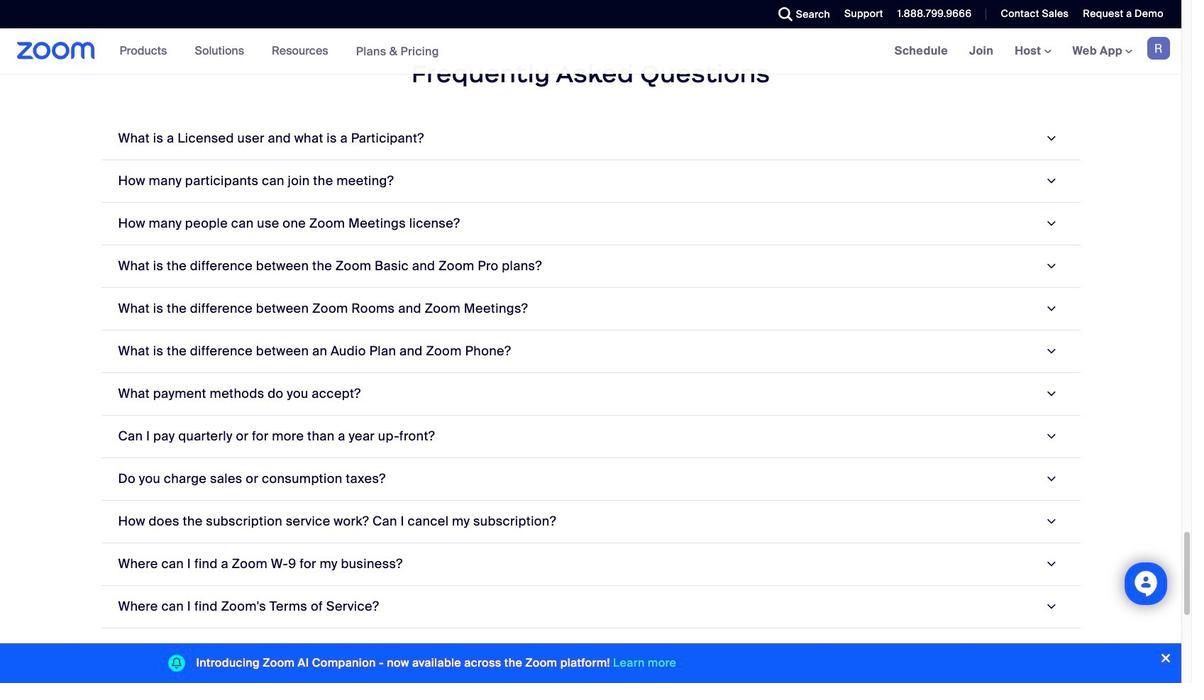 Task type: vqa. For each thing, say whether or not it's contained in the screenshot.
1st menu item from the bottom of the Admin Menu menu
no



Task type: locate. For each thing, give the bounding box(es) containing it.
zoom logo image
[[17, 42, 95, 60]]

2 vertical spatial right image
[[1042, 558, 1061, 571]]

1 vertical spatial right image
[[1042, 516, 1061, 529]]

1 right image from the top
[[1042, 473, 1061, 486]]

right image
[[1042, 601, 1061, 614]]

right image
[[1042, 473, 1061, 486], [1042, 516, 1061, 529], [1042, 558, 1061, 571]]

meetings navigation
[[884, 28, 1182, 75]]

profile picture image
[[1148, 37, 1171, 60]]

banner
[[0, 28, 1182, 75]]

tab list
[[101, 118, 1081, 684]]

0 vertical spatial right image
[[1042, 473, 1061, 486]]



Task type: describe. For each thing, give the bounding box(es) containing it.
3 right image from the top
[[1042, 558, 1061, 571]]

product information navigation
[[109, 28, 450, 75]]

2 right image from the top
[[1042, 516, 1061, 529]]



